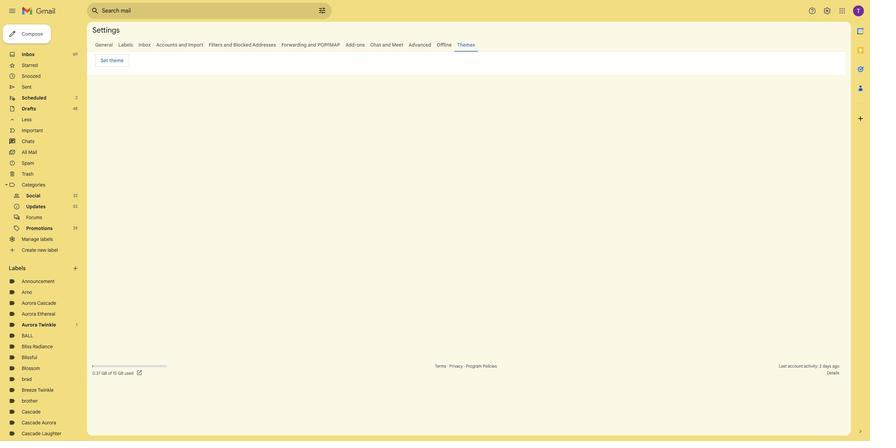 Task type: vqa. For each thing, say whether or not it's contained in the screenshot.
You're in! Get started with your Asana Business trial -'s 25
no



Task type: locate. For each thing, give the bounding box(es) containing it.
1 and from the left
[[179, 42, 187, 48]]

tab list
[[852, 22, 871, 417]]

1 vertical spatial labels
[[9, 265, 26, 272]]

footer
[[87, 363, 846, 377]]

less
[[22, 117, 32, 123]]

labels heading
[[9, 265, 72, 272]]

1 horizontal spatial ·
[[464, 364, 465, 369]]

sent link
[[22, 84, 32, 90]]

forums link
[[26, 215, 42, 221]]

2 up 48
[[75, 95, 78, 100]]

0 vertical spatial inbox link
[[139, 42, 151, 48]]

0.27
[[93, 371, 101, 376]]

new
[[38, 247, 46, 253]]

blossom
[[22, 366, 40, 372]]

aurora ethereal
[[22, 311, 55, 317]]

blossom link
[[22, 366, 40, 372]]

labels for labels link
[[118, 42, 133, 48]]

· right terms
[[448, 364, 449, 369]]

1 vertical spatial inbox
[[22, 51, 35, 57]]

bliss radiance link
[[22, 344, 53, 350]]

inbox link up starred link
[[22, 51, 35, 57]]

accounts and import link
[[156, 42, 203, 48]]

0 horizontal spatial gb
[[102, 371, 107, 376]]

and for accounts
[[179, 42, 187, 48]]

and right chat
[[383, 42, 391, 48]]

ball
[[22, 333, 33, 339]]

blocked
[[234, 42, 252, 48]]

0 horizontal spatial inbox link
[[22, 51, 35, 57]]

aurora down arno link
[[22, 300, 36, 306]]

0 vertical spatial twinkle
[[38, 322, 56, 328]]

cascade down cascade aurora link at the left
[[22, 431, 41, 437]]

0 vertical spatial labels
[[118, 42, 133, 48]]

arno link
[[22, 289, 32, 296]]

chat
[[371, 42, 381, 48]]

used
[[125, 371, 134, 376]]

48
[[73, 106, 78, 111]]

0.27 gb of 15 gb used
[[93, 371, 134, 376]]

1 vertical spatial inbox link
[[22, 51, 35, 57]]

·
[[448, 364, 449, 369], [464, 364, 465, 369]]

drafts
[[22, 106, 36, 112]]

offline link
[[437, 42, 452, 48]]

inbox right labels link
[[139, 42, 151, 48]]

terms · privacy · program policies
[[435, 364, 497, 369]]

aurora for aurora ethereal
[[22, 311, 36, 317]]

1 horizontal spatial inbox
[[139, 42, 151, 48]]

labels down create
[[9, 265, 26, 272]]

scheduled
[[22, 95, 46, 101]]

aurora ethereal link
[[22, 311, 55, 317]]

labels link
[[118, 42, 133, 48]]

2 inside "labels" navigation
[[75, 95, 78, 100]]

and left import
[[179, 42, 187, 48]]

1 horizontal spatial labels
[[118, 42, 133, 48]]

1 vertical spatial 2
[[820, 364, 822, 369]]

twinkle right breeze
[[38, 387, 54, 394]]

privacy link
[[450, 364, 463, 369]]

aurora cascade
[[22, 300, 56, 306]]

cascade for cascade aurora
[[22, 420, 41, 426]]

and for filters
[[224, 42, 232, 48]]

support image
[[809, 7, 817, 15]]

bliss
[[22, 344, 32, 350]]

sent
[[22, 84, 32, 90]]

pop/imap
[[318, 42, 340, 48]]

labels
[[118, 42, 133, 48], [9, 265, 26, 272]]

compose
[[22, 31, 43, 37]]

2
[[75, 95, 78, 100], [820, 364, 822, 369]]

chat and meet link
[[371, 42, 404, 48]]

categories
[[22, 182, 45, 188]]

add-ons link
[[346, 42, 365, 48]]

0 horizontal spatial inbox
[[22, 51, 35, 57]]

meet
[[392, 42, 404, 48]]

chats
[[22, 138, 34, 145]]

ball link
[[22, 333, 33, 339]]

1 horizontal spatial gb
[[118, 371, 123, 376]]

labels inside navigation
[[9, 265, 26, 272]]

inbox link right labels link
[[139, 42, 151, 48]]

inbox up starred link
[[22, 51, 35, 57]]

cascade
[[37, 300, 56, 306], [22, 409, 41, 415], [22, 420, 41, 426], [22, 431, 41, 437]]

terms
[[435, 364, 447, 369]]

0 vertical spatial 2
[[75, 95, 78, 100]]

account
[[788, 364, 804, 369]]

gb
[[102, 371, 107, 376], [118, 371, 123, 376]]

important
[[22, 128, 43, 134]]

gmail image
[[22, 4, 59, 18]]

0 horizontal spatial labels
[[9, 265, 26, 272]]

4 and from the left
[[383, 42, 391, 48]]

aurora up ball link
[[22, 322, 37, 328]]

cascade laughter link
[[22, 431, 61, 437]]

Search mail text field
[[102, 7, 299, 14]]

inbox inside "labels" navigation
[[22, 51, 35, 57]]

labels up theme
[[118, 42, 133, 48]]

and right filters
[[224, 42, 232, 48]]

advanced
[[409, 42, 432, 48]]

and
[[179, 42, 187, 48], [224, 42, 232, 48], [308, 42, 317, 48], [383, 42, 391, 48]]

None search field
[[87, 3, 332, 19]]

ethereal
[[37, 311, 55, 317]]

gb right 15
[[118, 371, 123, 376]]

addresses
[[253, 42, 276, 48]]

activity:
[[805, 364, 819, 369]]

aurora cascade link
[[22, 300, 56, 306]]

0 horizontal spatial 2
[[75, 95, 78, 100]]

privacy
[[450, 364, 463, 369]]

2 left days
[[820, 364, 822, 369]]

0 horizontal spatial ·
[[448, 364, 449, 369]]

general link
[[95, 42, 113, 48]]

aurora for aurora twinkle
[[22, 322, 37, 328]]

twinkle down ethereal on the bottom left of page
[[38, 322, 56, 328]]

2 and from the left
[[224, 42, 232, 48]]

accounts and import
[[156, 42, 203, 48]]

gb left of
[[102, 371, 107, 376]]

updates
[[26, 204, 46, 210]]

labels for the labels 'heading'
[[9, 265, 26, 272]]

filters
[[209, 42, 223, 48]]

aurora up aurora twinkle link
[[22, 311, 36, 317]]

forums
[[26, 215, 42, 221]]

arno
[[22, 289, 32, 296]]

1 vertical spatial twinkle
[[38, 387, 54, 394]]

1 horizontal spatial 2
[[820, 364, 822, 369]]

cascade down brother link
[[22, 409, 41, 415]]

manage labels
[[22, 236, 53, 243]]

and left pop/imap
[[308, 42, 317, 48]]

cascade down cascade link
[[22, 420, 41, 426]]

filters and blocked addresses
[[209, 42, 276, 48]]

· right 'privacy'
[[464, 364, 465, 369]]

add-
[[346, 42, 357, 48]]

set theme
[[101, 57, 124, 64]]

twinkle
[[38, 322, 56, 328], [38, 387, 54, 394]]

breeze twinkle link
[[22, 387, 54, 394]]

footer containing terms
[[87, 363, 846, 377]]

3 and from the left
[[308, 42, 317, 48]]



Task type: describe. For each thing, give the bounding box(es) containing it.
aurora twinkle link
[[22, 322, 56, 328]]

snoozed
[[22, 73, 41, 79]]

starred link
[[22, 62, 38, 68]]

set theme button
[[95, 54, 129, 67]]

forwarding and pop/imap link
[[282, 42, 340, 48]]

twinkle for aurora twinkle
[[38, 322, 56, 328]]

last
[[780, 364, 787, 369]]

ago
[[833, 364, 840, 369]]

days
[[823, 364, 832, 369]]

forwarding and pop/imap
[[282, 42, 340, 48]]

32
[[73, 193, 78, 198]]

announcement link
[[22, 279, 55, 285]]

add-ons
[[346, 42, 365, 48]]

2 gb from the left
[[118, 371, 123, 376]]

less button
[[0, 114, 82, 125]]

39
[[73, 226, 78, 231]]

search mail image
[[89, 5, 101, 17]]

brad link
[[22, 377, 32, 383]]

2 inside last account activity: 2 days ago details
[[820, 364, 822, 369]]

1 · from the left
[[448, 364, 449, 369]]

1
[[76, 322, 78, 328]]

cascade for cascade link
[[22, 409, 41, 415]]

twinkle for breeze twinkle
[[38, 387, 54, 394]]

spam
[[22, 160, 34, 166]]

and for chat
[[383, 42, 391, 48]]

radiance
[[33, 344, 53, 350]]

bliss radiance
[[22, 344, 53, 350]]

filters and blocked addresses link
[[209, 42, 276, 48]]

snoozed link
[[22, 73, 41, 79]]

cascade aurora link
[[22, 420, 56, 426]]

laughter
[[42, 431, 61, 437]]

aurora twinkle
[[22, 322, 56, 328]]

create new label
[[22, 247, 58, 253]]

brad
[[22, 377, 32, 383]]

blissful
[[22, 355, 37, 361]]

1 horizontal spatial inbox link
[[139, 42, 151, 48]]

all mail link
[[22, 149, 37, 155]]

and for forwarding
[[308, 42, 317, 48]]

set
[[101, 57, 108, 64]]

15
[[113, 371, 117, 376]]

label
[[48, 247, 58, 253]]

0 vertical spatial inbox
[[139, 42, 151, 48]]

offline
[[437, 42, 452, 48]]

settings image
[[824, 7, 832, 15]]

theme
[[109, 57, 124, 64]]

labels
[[40, 236, 53, 243]]

settings
[[93, 25, 120, 35]]

details link
[[828, 371, 840, 376]]

updates link
[[26, 204, 46, 210]]

compose button
[[3, 24, 51, 44]]

blissful link
[[22, 355, 37, 361]]

announcement
[[22, 279, 55, 285]]

create new label link
[[22, 247, 58, 253]]

1 gb from the left
[[102, 371, 107, 376]]

spam link
[[22, 160, 34, 166]]

all mail
[[22, 149, 37, 155]]

ons
[[357, 42, 365, 48]]

cascade up ethereal on the bottom left of page
[[37, 300, 56, 306]]

advanced link
[[409, 42, 432, 48]]

promotions link
[[26, 226, 53, 232]]

chat and meet
[[371, 42, 404, 48]]

labels navigation
[[0, 22, 87, 441]]

advanced search options image
[[316, 4, 329, 17]]

mail
[[28, 149, 37, 155]]

create
[[22, 247, 36, 253]]

social link
[[26, 193, 40, 199]]

drafts link
[[22, 106, 36, 112]]

themes link
[[458, 42, 475, 48]]

cascade aurora
[[22, 420, 56, 426]]

cascade link
[[22, 409, 41, 415]]

program
[[466, 364, 482, 369]]

69
[[73, 52, 78, 57]]

terms link
[[435, 364, 447, 369]]

manage labels link
[[22, 236, 53, 243]]

import
[[188, 42, 203, 48]]

follow link to manage storage image
[[136, 370, 143, 377]]

breeze twinkle
[[22, 387, 54, 394]]

social
[[26, 193, 40, 199]]

aurora for aurora cascade
[[22, 300, 36, 306]]

trash
[[22, 171, 34, 177]]

chats link
[[22, 138, 34, 145]]

important link
[[22, 128, 43, 134]]

brother link
[[22, 398, 38, 404]]

53
[[73, 204, 78, 209]]

trash link
[[22, 171, 34, 177]]

cascade for cascade laughter
[[22, 431, 41, 437]]

cascade laughter
[[22, 431, 61, 437]]

all
[[22, 149, 27, 155]]

main menu image
[[8, 7, 16, 15]]

general
[[95, 42, 113, 48]]

themes
[[458, 42, 475, 48]]

aurora up laughter on the left
[[42, 420, 56, 426]]

2 · from the left
[[464, 364, 465, 369]]



